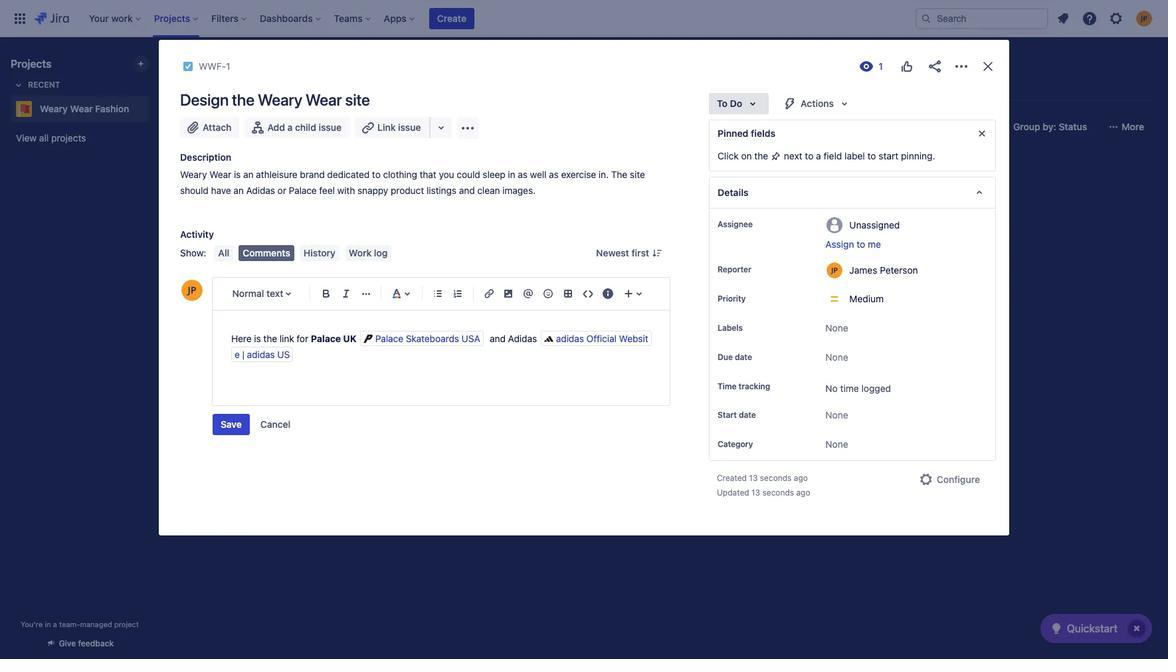 Task type: vqa. For each thing, say whether or not it's contained in the screenshot.
work log
yes



Task type: locate. For each thing, give the bounding box(es) containing it.
1 vertical spatial create
[[197, 257, 227, 269]]

cancel button
[[253, 414, 299, 435]]

0 vertical spatial is
[[234, 169, 241, 180]]

clothing
[[383, 169, 417, 180]]

view all projects link
[[11, 126, 149, 150]]

menu bar containing all
[[212, 245, 395, 261]]

wwf-1 link up "all"
[[203, 226, 232, 237]]

0 horizontal spatial create
[[197, 257, 227, 269]]

palace inside button
[[376, 333, 404, 344]]

Search board text field
[[177, 118, 278, 136]]

updated
[[717, 488, 750, 498]]

weary wear fashion up view all projects link
[[40, 103, 129, 114]]

0 vertical spatial wwf-
[[199, 61, 226, 72]]

0 right that
[[440, 164, 446, 175]]

0 vertical spatial in
[[508, 169, 516, 180]]

work log
[[349, 247, 388, 259]]

3 none from the top
[[826, 410, 849, 421]]

0 horizontal spatial as
[[518, 169, 528, 180]]

0 horizontal spatial issue
[[319, 122, 342, 133]]

to inside dropdown button
[[717, 98, 728, 109]]

normal text
[[232, 288, 284, 299]]

the left the link
[[264, 333, 277, 344]]

jira image
[[35, 10, 69, 26], [35, 10, 69, 26]]

create button
[[429, 8, 475, 29], [176, 251, 356, 275]]

well
[[530, 169, 547, 180]]

palace skateboards usa button
[[360, 331, 484, 346]]

to right 'next'
[[805, 150, 814, 162]]

is inside description weary wear is an athleisure brand dedicated to clothing that you could sleep in as well as exercise in. the site should have an adidas or palace feel with snappy product listings and clean images.
[[234, 169, 241, 180]]

date for due date
[[735, 352, 753, 362]]

site
[[345, 90, 370, 109], [630, 169, 645, 180], [290, 199, 306, 210]]

site up add people icon
[[345, 90, 370, 109]]

search image
[[921, 13, 932, 24]]

wwf- for the bottommost wwf-1 link
[[203, 226, 228, 236]]

field
[[824, 150, 843, 162]]

do down the settings
[[730, 98, 743, 109]]

to left start
[[868, 150, 877, 162]]

adidas left official on the right bottom of the page
[[556, 333, 584, 344]]

in progress 0
[[384, 164, 446, 175]]

issue right child
[[319, 122, 342, 133]]

tab list
[[168, 77, 1161, 101]]

1 vertical spatial a
[[817, 150, 822, 162]]

adidas right |
[[247, 349, 275, 360]]

click on the
[[718, 150, 771, 162]]

1 horizontal spatial in
[[508, 169, 516, 180]]

configure
[[937, 474, 981, 486]]

design
[[180, 90, 229, 109], [187, 199, 217, 210]]

issue right link
[[398, 122, 421, 133]]

and right usa
[[490, 333, 506, 344]]

1 horizontal spatial do
[[730, 98, 743, 109]]

a left field
[[817, 150, 822, 162]]

fashion up view all projects link
[[95, 103, 129, 114]]

design the weary wear site down have
[[187, 199, 306, 210]]

0 vertical spatial create button
[[429, 8, 475, 29]]

1 inside the design the weary wear site dialog
[[226, 61, 230, 72]]

newest first image
[[652, 248, 663, 259]]

weary down athleisure
[[236, 199, 263, 210]]

site right the
[[630, 169, 645, 180]]

1 vertical spatial create button
[[176, 251, 356, 275]]

feel
[[319, 185, 335, 196]]

1 as from the left
[[518, 169, 528, 180]]

create
[[437, 12, 467, 24], [197, 257, 227, 269]]

the
[[611, 169, 628, 180]]

is right here
[[254, 333, 261, 344]]

1 vertical spatial to
[[196, 165, 207, 174]]

2 none from the top
[[826, 352, 849, 363]]

0 horizontal spatial site
[[290, 199, 306, 210]]

wear up have
[[210, 169, 232, 180]]

0 horizontal spatial adidas
[[247, 349, 275, 360]]

do inside 'to do 1'
[[209, 165, 220, 174]]

1 none from the top
[[826, 322, 849, 334]]

1 vertical spatial do
[[209, 165, 220, 174]]

to left me
[[857, 239, 866, 250]]

adidas
[[246, 185, 275, 196], [508, 333, 537, 344]]

do inside dropdown button
[[730, 98, 743, 109]]

0 vertical spatial a
[[288, 122, 293, 133]]

wwf-1 link right task image
[[199, 59, 230, 74]]

palace down brand
[[289, 185, 317, 196]]

dismiss quickstart image
[[1127, 618, 1148, 640]]

0 horizontal spatial 0
[[440, 164, 446, 175]]

with
[[337, 185, 355, 196]]

1 vertical spatial is
[[254, 333, 261, 344]]

to
[[805, 150, 814, 162], [868, 150, 877, 162], [372, 169, 381, 180], [857, 239, 866, 250]]

1 horizontal spatial a
[[288, 122, 293, 133]]

date left due date pin to top. only you can see pinned fields. icon
[[735, 352, 753, 362]]

1 vertical spatial site
[[630, 169, 645, 180]]

actions button
[[775, 93, 861, 114]]

1 horizontal spatial is
[[254, 333, 261, 344]]

tracking
[[739, 382, 771, 392]]

an right have
[[234, 185, 244, 196]]

in up "images." on the top left
[[508, 169, 516, 180]]

time
[[718, 382, 737, 392]]

1 horizontal spatial fashion
[[291, 55, 346, 73]]

1 vertical spatial wwf-
[[203, 226, 228, 236]]

0 right "done"
[[598, 164, 604, 175]]

the inside comment - main content area, start typing to enter text. text field
[[264, 333, 277, 344]]

seconds right 'created'
[[760, 474, 792, 484]]

wwf-1
[[199, 61, 230, 72], [203, 226, 232, 236]]

do down description
[[209, 165, 220, 174]]

configure link
[[911, 470, 989, 491]]

design the weary wear site up add
[[180, 90, 370, 109]]

0 horizontal spatial is
[[234, 169, 241, 180]]

date right start
[[739, 410, 756, 420]]

1 vertical spatial wwf-1
[[203, 226, 232, 236]]

0 vertical spatial weary wear fashion
[[202, 55, 346, 73]]

actions image
[[954, 59, 970, 74]]

seconds
[[760, 474, 792, 484], [763, 488, 795, 498]]

peterson
[[880, 264, 919, 276]]

mention image
[[521, 286, 537, 302]]

wwf- inside the design the weary wear site dialog
[[199, 61, 226, 72]]

1 horizontal spatial create button
[[429, 8, 475, 29]]

start date
[[718, 410, 756, 420]]

0 vertical spatial 1
[[226, 61, 230, 72]]

0 vertical spatial wwf-1 link
[[199, 59, 230, 74]]

reporter
[[718, 265, 752, 275]]

to do
[[717, 98, 743, 109]]

1 horizontal spatial issue
[[398, 122, 421, 133]]

0 vertical spatial create
[[437, 12, 467, 24]]

0 horizontal spatial do
[[209, 165, 220, 174]]

1 for the bottommost wwf-1 link
[[228, 226, 232, 236]]

calendar link
[[307, 77, 352, 101]]

weary wear fashion up list
[[202, 55, 346, 73]]

1 for wwf-1 link to the top
[[226, 61, 230, 72]]

as right well
[[549, 169, 559, 180]]

0 horizontal spatial in
[[45, 620, 51, 629]]

adidas inside comment - main content area, start typing to enter text. text field
[[508, 333, 537, 344]]

menu bar
[[212, 245, 395, 261]]

create inside "primary" element
[[437, 12, 467, 24]]

2 0 from the left
[[598, 164, 604, 175]]

to for to do 1
[[196, 165, 207, 174]]

wwf-
[[199, 61, 226, 72], [203, 226, 228, 236]]

in
[[508, 169, 516, 180], [45, 620, 51, 629]]

1 horizontal spatial weary wear fashion
[[202, 55, 346, 73]]

add image, video, or file image
[[501, 286, 517, 302]]

official
[[587, 333, 617, 344]]

to down the settings
[[717, 98, 728, 109]]

13 right 'updated'
[[752, 488, 761, 498]]

assign to me
[[826, 239, 882, 250]]

wwf-1 right task image
[[199, 61, 230, 72]]

palace right uk
[[376, 333, 404, 344]]

skateboards
[[406, 333, 459, 344]]

13
[[750, 474, 758, 484], [752, 488, 761, 498]]

activity
[[180, 229, 214, 240]]

0 horizontal spatial weary wear fashion
[[40, 103, 129, 114]]

work log button
[[345, 245, 392, 261]]

0 vertical spatial date
[[735, 352, 753, 362]]

to do 1
[[196, 164, 229, 175]]

0 vertical spatial wwf-1
[[199, 61, 230, 72]]

logged
[[862, 383, 892, 394]]

the right on
[[755, 150, 769, 162]]

1 horizontal spatial adidas
[[508, 333, 537, 344]]

weary down the "recent"
[[40, 103, 68, 114]]

clean
[[478, 185, 500, 196]]

sleep
[[483, 169, 506, 180]]

0 vertical spatial do
[[730, 98, 743, 109]]

1 horizontal spatial to
[[717, 98, 728, 109]]

2 vertical spatial 1
[[228, 226, 232, 236]]

13 right 'created'
[[750, 474, 758, 484]]

on
[[742, 150, 752, 162]]

link image
[[481, 286, 497, 302]]

0 horizontal spatial a
[[53, 620, 57, 629]]

2 vertical spatial a
[[53, 620, 57, 629]]

e
[[235, 349, 240, 360]]

wear up list
[[251, 55, 288, 73]]

0 vertical spatial seconds
[[760, 474, 792, 484]]

1 horizontal spatial create
[[437, 12, 467, 24]]

is inside comment - main content area, start typing to enter text. text field
[[254, 333, 261, 344]]

as left well
[[518, 169, 528, 180]]

close image
[[981, 59, 997, 74]]

wwf-1 for wwf-1 link to the top
[[199, 61, 230, 72]]

in
[[384, 165, 392, 174]]

design inside dialog
[[180, 90, 229, 109]]

1 right task image
[[226, 61, 230, 72]]

check image
[[1049, 621, 1065, 637]]

james peterson image
[[312, 116, 334, 138]]

1 vertical spatial adidas
[[247, 349, 275, 360]]

0 horizontal spatial adidas
[[246, 185, 275, 196]]

to left in
[[372, 169, 381, 180]]

to inside 'to do 1'
[[196, 165, 207, 174]]

fashion up the calendar
[[291, 55, 346, 73]]

actions
[[801, 98, 834, 109]]

1 vertical spatial date
[[739, 410, 756, 420]]

vote options: no one has voted for this issue yet. image
[[900, 59, 916, 74]]

wwf- right task icon
[[203, 226, 228, 236]]

0 horizontal spatial fashion
[[95, 103, 129, 114]]

weary inside description weary wear is an athleisure brand dedicated to clothing that you could sleep in as well as exercise in. the site should have an adidas or palace feel with snappy product listings and clean images.
[[180, 169, 207, 180]]

add people image
[[342, 119, 358, 135]]

history
[[304, 247, 336, 259]]

|
[[242, 349, 245, 360]]

1 vertical spatial fashion
[[95, 103, 129, 114]]

wwf- left copy link to issue icon on the left of the page
[[199, 61, 226, 72]]

weary up should
[[180, 169, 207, 180]]

adidas down mention 'icon'
[[508, 333, 537, 344]]

2 horizontal spatial site
[[630, 169, 645, 180]]

site down brand
[[290, 199, 306, 210]]

site inside description weary wear is an athleisure brand dedicated to clothing that you could sleep in as well as exercise in. the site should have an adidas or palace feel with snappy product listings and clean images.
[[630, 169, 645, 180]]

and adidas
[[485, 333, 540, 344]]

0 horizontal spatial create button
[[176, 251, 356, 275]]

labels pin to top. only you can see pinned fields. image
[[746, 323, 757, 334]]

add
[[268, 122, 285, 133]]

Search field
[[916, 8, 1049, 29]]

due
[[718, 352, 733, 362]]

create banner
[[0, 0, 1169, 37]]

0 vertical spatial design
[[180, 90, 229, 109]]

share image
[[927, 59, 943, 74]]

design down should
[[187, 199, 217, 210]]

1 horizontal spatial adidas
[[556, 333, 584, 344]]

is right 'to do 1'
[[234, 169, 241, 180]]

add app image
[[460, 120, 476, 136]]

0 vertical spatial and
[[459, 185, 475, 196]]

table image
[[561, 286, 577, 302]]

2 horizontal spatial a
[[817, 150, 822, 162]]

0 horizontal spatial and
[[459, 185, 475, 196]]

adidas inside description weary wear is an athleisure brand dedicated to clothing that you could sleep in as well as exercise in. the site should have an adidas or palace feel with snappy product listings and clean images.
[[246, 185, 275, 196]]

1 horizontal spatial 0
[[598, 164, 604, 175]]

wwf-1 up "all"
[[203, 226, 232, 236]]

1 vertical spatial design
[[187, 199, 217, 210]]

1 vertical spatial weary wear fashion
[[40, 103, 129, 114]]

palace inside description weary wear is an athleisure brand dedicated to clothing that you could sleep in as well as exercise in. the site should have an adidas or palace feel with snappy product listings and clean images.
[[289, 185, 317, 196]]

palace right for
[[311, 333, 341, 344]]

timeline link
[[363, 77, 405, 101]]

1 vertical spatial and
[[490, 333, 506, 344]]

adidas left or
[[246, 185, 275, 196]]

normal text button
[[226, 279, 305, 308]]

log
[[374, 247, 388, 259]]

seconds right 'updated'
[[763, 488, 795, 498]]

done 0
[[571, 164, 604, 175]]

view all projects
[[16, 132, 86, 144]]

wwf- for wwf-1 link to the top
[[199, 61, 226, 72]]

a right add
[[288, 122, 293, 133]]

date for start date
[[739, 410, 756, 420]]

copy link to issue image
[[228, 61, 238, 71]]

bold ⌘b image
[[318, 286, 334, 302]]

1 horizontal spatial and
[[490, 333, 506, 344]]

0 vertical spatial fashion
[[291, 55, 346, 73]]

0 vertical spatial adidas
[[556, 333, 584, 344]]

1 horizontal spatial site
[[345, 90, 370, 109]]

0 vertical spatial to
[[717, 98, 728, 109]]

1 up "all"
[[228, 226, 232, 236]]

0 vertical spatial adidas
[[246, 185, 275, 196]]

the up the search board text box
[[232, 90, 255, 109]]

bullet list ⌘⇧8 image
[[430, 286, 446, 302]]

you're in a team-managed project
[[21, 620, 139, 629]]

code snippet image
[[581, 286, 596, 302]]

4 none from the top
[[826, 439, 849, 450]]

quickstart button
[[1041, 614, 1153, 644]]

is
[[234, 169, 241, 180], [254, 333, 261, 344]]

wear inside description weary wear is an athleisure brand dedicated to clothing that you could sleep in as well as exercise in. the site should have an adidas or palace feel with snappy product listings and clean images.
[[210, 169, 232, 180]]

list link
[[275, 77, 297, 101]]

1 up have
[[225, 164, 229, 175]]

a left team-
[[53, 620, 57, 629]]

0 horizontal spatial to
[[196, 165, 207, 174]]

give feedback button
[[38, 633, 122, 655]]

an left athleisure
[[243, 169, 254, 180]]

1 vertical spatial adidas
[[508, 333, 537, 344]]

websit
[[619, 333, 649, 344]]

wear up james peterson image
[[306, 90, 342, 109]]

assignee pin to top. only you can see pinned fields. image
[[756, 219, 767, 230]]

design up attach button
[[180, 90, 229, 109]]

to down description
[[196, 165, 207, 174]]

summary
[[178, 83, 220, 94]]

0 vertical spatial design the weary wear site
[[180, 90, 370, 109]]

palace
[[289, 185, 317, 196], [311, 333, 341, 344], [376, 333, 404, 344]]

1 horizontal spatial as
[[549, 169, 559, 180]]

in right you're
[[45, 620, 51, 629]]

product
[[391, 185, 424, 196]]

to for to do
[[717, 98, 728, 109]]

2 as from the left
[[549, 169, 559, 180]]

wwf-1 inside the design the weary wear site dialog
[[199, 61, 230, 72]]

and down could at the left
[[459, 185, 475, 196]]



Task type: describe. For each thing, give the bounding box(es) containing it.
quickstart
[[1068, 623, 1118, 635]]

a for next to a field label to start pinning.
[[817, 150, 822, 162]]

a for you're in a team-managed project
[[53, 620, 57, 629]]

and inside description weary wear is an athleisure brand dedicated to clothing that you could sleep in as well as exercise in. the site should have an adidas or palace feel with snappy product listings and clean images.
[[459, 185, 475, 196]]

create button inside "primary" element
[[429, 8, 475, 29]]

could
[[457, 169, 480, 180]]

here
[[231, 333, 252, 344]]

managed
[[80, 620, 112, 629]]

athleisure
[[256, 169, 298, 180]]

have
[[211, 185, 231, 196]]

the down have
[[220, 199, 234, 210]]

link issue button
[[355, 117, 431, 138]]

Comment - Main content area, start typing to enter text. text field
[[231, 328, 652, 387]]

wear down or
[[266, 199, 288, 210]]

1 vertical spatial ago
[[797, 488, 811, 498]]

click
[[718, 150, 739, 162]]

none for category
[[826, 439, 849, 450]]

us
[[278, 349, 290, 360]]

assign to me button
[[826, 238, 983, 251]]

progress
[[394, 165, 435, 174]]

due date pin to top. only you can see pinned fields. image
[[755, 352, 766, 363]]

uk
[[343, 333, 357, 344]]

project settings link
[[675, 77, 749, 101]]

due date
[[718, 352, 753, 362]]

list
[[278, 83, 294, 94]]

numbered list ⌘⇧7 image
[[450, 286, 466, 302]]

add a child issue
[[268, 122, 342, 133]]

tab list containing board
[[168, 77, 1161, 101]]

or
[[278, 185, 286, 196]]

weary wear fashion link
[[11, 96, 144, 122]]

usa
[[462, 333, 480, 344]]

attach button
[[180, 117, 240, 138]]

feedback
[[78, 639, 114, 649]]

label
[[845, 150, 866, 162]]

1 vertical spatial seconds
[[763, 488, 795, 498]]

all
[[218, 247, 230, 259]]

do for to do
[[730, 98, 743, 109]]

details element
[[709, 177, 997, 209]]

1 0 from the left
[[440, 164, 446, 175]]

weary up board
[[202, 55, 247, 73]]

to do button
[[709, 93, 769, 114]]

italic ⌘i image
[[338, 286, 354, 302]]

1 issue from the left
[[319, 122, 342, 133]]

do for to do 1
[[209, 165, 220, 174]]

you
[[439, 169, 455, 180]]

recent
[[28, 80, 60, 90]]

start
[[718, 410, 737, 420]]

0 vertical spatial ago
[[794, 474, 808, 484]]

cancel
[[261, 419, 291, 430]]

all button
[[214, 245, 234, 261]]

0 vertical spatial 13
[[750, 474, 758, 484]]

design the weary wear site inside dialog
[[180, 90, 370, 109]]

profile image of james peterson image
[[182, 280, 203, 301]]

projects
[[11, 58, 52, 70]]

weary up add
[[258, 90, 302, 109]]

brand
[[300, 169, 325, 180]]

unassigned
[[850, 219, 900, 230]]

create column image
[[744, 159, 760, 175]]

0 vertical spatial an
[[243, 169, 254, 180]]

1 vertical spatial wwf-1 link
[[203, 226, 232, 237]]

0 vertical spatial site
[[345, 90, 370, 109]]

task image
[[183, 61, 193, 72]]

and inside comment - main content area, start typing to enter text. text field
[[490, 333, 506, 344]]

adidas official websit e | adidas us button
[[231, 331, 652, 362]]

text
[[267, 288, 284, 299]]

project settings
[[677, 83, 747, 94]]

1 vertical spatial 1
[[225, 164, 229, 175]]

priority pin to top. only you can see pinned fields. image
[[749, 294, 760, 305]]

collapse recent projects image
[[11, 77, 27, 93]]

info panel image
[[600, 286, 616, 302]]

none for labels
[[826, 322, 849, 334]]

settings
[[711, 83, 747, 94]]

work
[[349, 247, 372, 259]]

newest
[[597, 247, 630, 259]]

fields
[[751, 128, 776, 139]]

link web pages and more image
[[433, 120, 449, 136]]

menu bar inside the design the weary wear site dialog
[[212, 245, 395, 261]]

2 vertical spatial site
[[290, 199, 306, 210]]

no time logged
[[826, 383, 892, 394]]

task image
[[187, 226, 198, 237]]

pinning.
[[902, 150, 936, 162]]

1 vertical spatial design the weary wear site
[[187, 199, 306, 210]]

wwf-1 for the bottommost wwf-1 link
[[203, 226, 232, 236]]

no
[[826, 383, 838, 394]]

comments button
[[239, 245, 294, 261]]

attach
[[203, 122, 232, 133]]

emoji image
[[541, 286, 557, 302]]

time
[[841, 383, 859, 394]]

dedicated
[[327, 169, 370, 180]]

that
[[420, 169, 437, 180]]

more formatting image
[[358, 286, 374, 302]]

category
[[718, 440, 754, 450]]

created 13 seconds ago updated 13 seconds ago
[[717, 474, 811, 498]]

view
[[16, 132, 37, 144]]

snappy
[[358, 185, 388, 196]]

details
[[718, 187, 749, 198]]

2 issue from the left
[[398, 122, 421, 133]]

save button
[[213, 414, 250, 435]]

medium
[[850, 293, 884, 305]]

give
[[59, 639, 76, 649]]

team-
[[59, 620, 80, 629]]

show:
[[180, 247, 206, 259]]

hide message image
[[975, 126, 991, 142]]

in inside description weary wear is an athleisure brand dedicated to clothing that you could sleep in as well as exercise in. the site should have an adidas or palace feel with snappy product listings and clean images.
[[508, 169, 516, 180]]

link issue
[[378, 122, 421, 133]]

you're
[[21, 620, 43, 629]]

timeline
[[365, 83, 403, 94]]

1 vertical spatial 13
[[752, 488, 761, 498]]

primary element
[[8, 0, 916, 37]]

next
[[784, 150, 803, 162]]

wear up view all projects link
[[70, 103, 93, 114]]

newest first button
[[589, 245, 671, 261]]

none for due date
[[826, 352, 849, 363]]

projects
[[51, 132, 86, 144]]

1 vertical spatial an
[[234, 185, 244, 196]]

images.
[[503, 185, 536, 196]]

for
[[297, 333, 309, 344]]

to inside description weary wear is an athleisure brand dedicated to clothing that you could sleep in as well as exercise in. the site should have an adidas or palace feel with snappy product listings and clean images.
[[372, 169, 381, 180]]

design the weary wear site dialog
[[159, 40, 1010, 536]]

james peterson
[[850, 264, 919, 276]]

description weary wear is an athleisure brand dedicated to clothing that you could sleep in as well as exercise in. the site should have an adidas or palace feel with snappy product listings and clean images.
[[180, 152, 648, 196]]

calendar
[[310, 83, 349, 94]]

normal
[[232, 288, 264, 299]]

1 vertical spatial in
[[45, 620, 51, 629]]

comments
[[243, 247, 290, 259]]

to inside button
[[857, 239, 866, 250]]

time tracking
[[718, 382, 771, 392]]

board
[[236, 83, 262, 94]]

listings
[[427, 185, 457, 196]]

a inside button
[[288, 122, 293, 133]]



